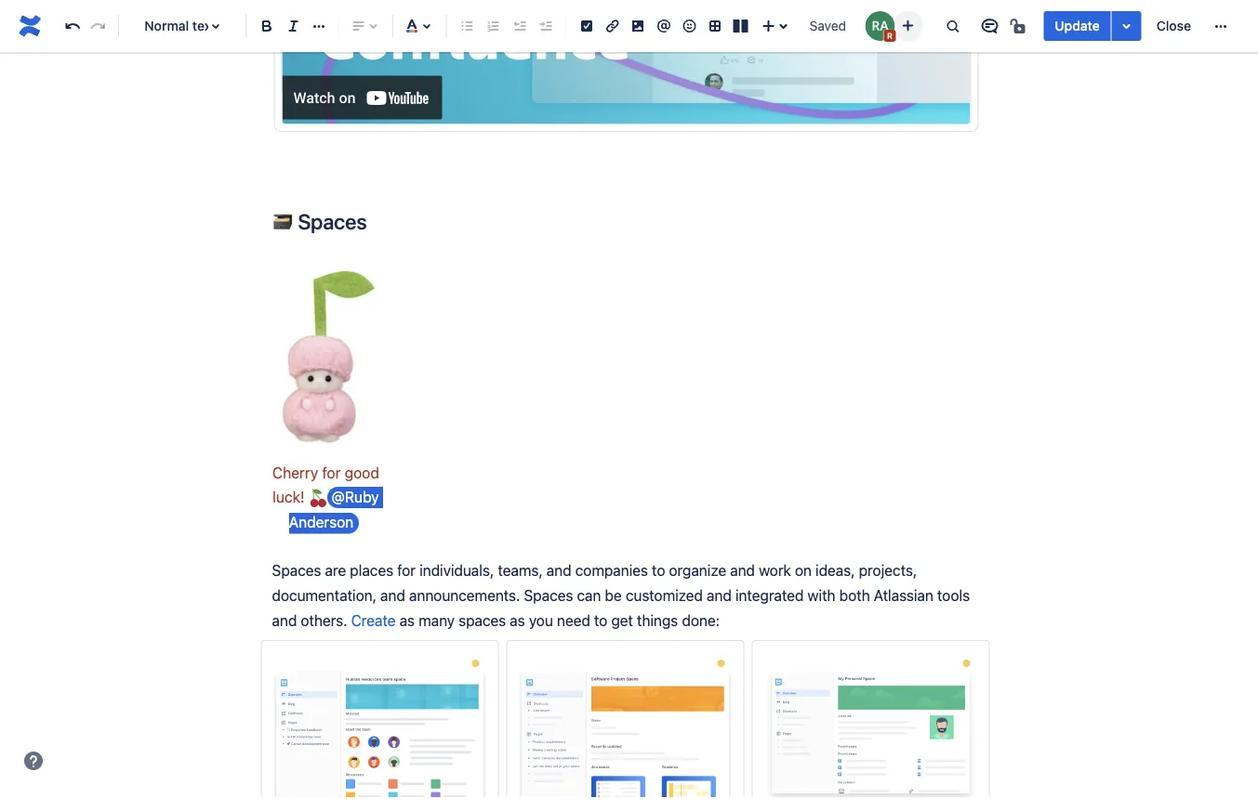 Task type: describe. For each thing, give the bounding box(es) containing it.
done:
[[682, 612, 720, 630]]

0 vertical spatial spaces
[[298, 209, 367, 234]]

places
[[350, 561, 393, 579]]

cherry for good luck!
[[272, 464, 383, 506]]

find and replace image
[[941, 15, 964, 37]]

help image
[[22, 750, 45, 773]]

and up create link
[[380, 587, 405, 605]]

close button
[[1145, 11, 1202, 41]]

with
[[808, 587, 836, 605]]

teams,
[[498, 561, 543, 579]]

for inside spaces are places for individuals, teams, and companies to organize and work on ideas, projects, documentation, and announcements. spaces can be customized and integrated with both atlassian tools and others.
[[397, 561, 416, 579]]

many
[[419, 612, 455, 630]]

get
[[611, 612, 633, 630]]

normal
[[144, 18, 189, 33]]

tools
[[937, 587, 970, 605]]

table image
[[704, 15, 726, 37]]

text
[[192, 18, 216, 33]]

action item image
[[576, 15, 598, 37]]

add image, video, or file image
[[627, 15, 649, 37]]

be
[[605, 587, 622, 605]]

italic ⌘i image
[[282, 15, 305, 37]]

individuals,
[[419, 561, 494, 579]]

update button
[[1044, 11, 1111, 41]]

others.
[[301, 612, 347, 630]]

confluence image
[[15, 11, 45, 41]]

:cherries: image
[[309, 489, 327, 508]]

@ruby
[[332, 488, 379, 506]]

🗃️
[[272, 209, 293, 234]]

can
[[577, 587, 601, 605]]

layouts image
[[730, 15, 752, 37]]

bullet list ⌘⇧8 image
[[456, 15, 478, 37]]

create
[[351, 612, 396, 630]]

normal text
[[144, 18, 216, 33]]

organize
[[669, 561, 726, 579]]

spaces are places for individuals, teams, and companies to organize and work on ideas, projects, documentation, and announcements. spaces can be customized and integrated with both atlassian tools and others.
[[272, 561, 974, 630]]

atlassian
[[874, 587, 934, 605]]

and left work
[[730, 561, 755, 579]]

bold ⌘b image
[[256, 15, 278, 37]]

announcements.
[[409, 587, 520, 605]]

mention image
[[653, 15, 675, 37]]

saved
[[810, 18, 846, 33]]

normal text button
[[126, 6, 238, 46]]

create link
[[351, 612, 396, 630]]

numbered list ⌘⇧7 image
[[482, 15, 504, 37]]

ruby anderson image
[[865, 11, 895, 41]]

to inside spaces are places for individuals, teams, and companies to organize and work on ideas, projects, documentation, and announcements. spaces can be customized and integrated with both atlassian tools and others.
[[652, 561, 665, 579]]

both
[[839, 587, 870, 605]]

more image
[[1210, 15, 1232, 37]]

work
[[759, 561, 791, 579]]

1 vertical spatial to
[[594, 612, 607, 630]]

things
[[637, 612, 678, 630]]

🗃️ spaces
[[272, 209, 367, 234]]

documentation,
[[272, 587, 377, 605]]



Task type: locate. For each thing, give the bounding box(es) containing it.
1 as from the left
[[399, 612, 415, 630]]

1 horizontal spatial as
[[510, 612, 525, 630]]

as left you
[[510, 612, 525, 630]]

projects,
[[859, 561, 917, 579]]

for up :cherries: image on the bottom of the page
[[322, 464, 341, 482]]

spaces
[[298, 209, 367, 234], [272, 561, 321, 579], [524, 587, 573, 605]]

0 vertical spatial for
[[322, 464, 341, 482]]

redo ⌘⇧z image
[[87, 15, 109, 37]]

need
[[557, 612, 590, 630]]

more formatting image
[[308, 15, 330, 37]]

ideas,
[[816, 561, 855, 579]]

no restrictions image
[[1008, 15, 1031, 37]]

spaces right 🗃️
[[298, 209, 367, 234]]

2 vertical spatial spaces
[[524, 587, 573, 605]]

comment icon image
[[979, 15, 1001, 37]]

on
[[795, 561, 812, 579]]

anderson
[[289, 514, 354, 531]]

1 vertical spatial spaces
[[272, 561, 321, 579]]

to up customized
[[652, 561, 665, 579]]

for right places
[[397, 561, 416, 579]]

indent tab image
[[534, 15, 556, 37]]

companies
[[575, 561, 648, 579]]

as left many
[[399, 612, 415, 630]]

close
[[1157, 18, 1191, 33]]

outdent ⇧tab image
[[508, 15, 530, 37]]

for
[[322, 464, 341, 482], [397, 561, 416, 579]]

invite to edit image
[[897, 14, 919, 37]]

1 horizontal spatial for
[[397, 561, 416, 579]]

are
[[325, 561, 346, 579]]

for inside cherry for good luck!
[[322, 464, 341, 482]]

and right teams,
[[547, 561, 572, 579]]

and left others.
[[272, 612, 297, 630]]

0 horizontal spatial for
[[322, 464, 341, 482]]

undo ⌘z image
[[61, 15, 83, 37]]

integrated
[[735, 587, 804, 605]]

spaces up you
[[524, 587, 573, 605]]

link image
[[601, 15, 624, 37]]

@ruby anderson
[[289, 488, 383, 531]]

good
[[345, 464, 379, 482]]

and up done:
[[707, 587, 732, 605]]

as
[[399, 612, 415, 630], [510, 612, 525, 630]]

cherry
[[272, 464, 318, 482]]

luck!
[[273, 488, 305, 506]]

emoji image
[[678, 15, 701, 37]]

1 horizontal spatial to
[[652, 561, 665, 579]]

0 vertical spatial to
[[652, 561, 665, 579]]

confluence image
[[15, 11, 45, 41]]

1 vertical spatial for
[[397, 561, 416, 579]]

spaces
[[459, 612, 506, 630]]

update
[[1055, 18, 1100, 33]]

to
[[652, 561, 665, 579], [594, 612, 607, 630]]

0 horizontal spatial to
[[594, 612, 607, 630]]

and
[[547, 561, 572, 579], [730, 561, 755, 579], [380, 587, 405, 605], [707, 587, 732, 605], [272, 612, 297, 630]]

to left 'get'
[[594, 612, 607, 630]]

you
[[529, 612, 553, 630]]

create as many spaces as you need to get things done:
[[351, 612, 720, 630]]

:cherries: image
[[309, 489, 327, 508]]

0 horizontal spatial as
[[399, 612, 415, 630]]

customized
[[626, 587, 703, 605]]

adjust update settings image
[[1116, 15, 1138, 37]]

2 as from the left
[[510, 612, 525, 630]]

spaces up documentation,
[[272, 561, 321, 579]]



Task type: vqa. For each thing, say whether or not it's contained in the screenshot.
Comment 'IMAGE' at the top left
no



